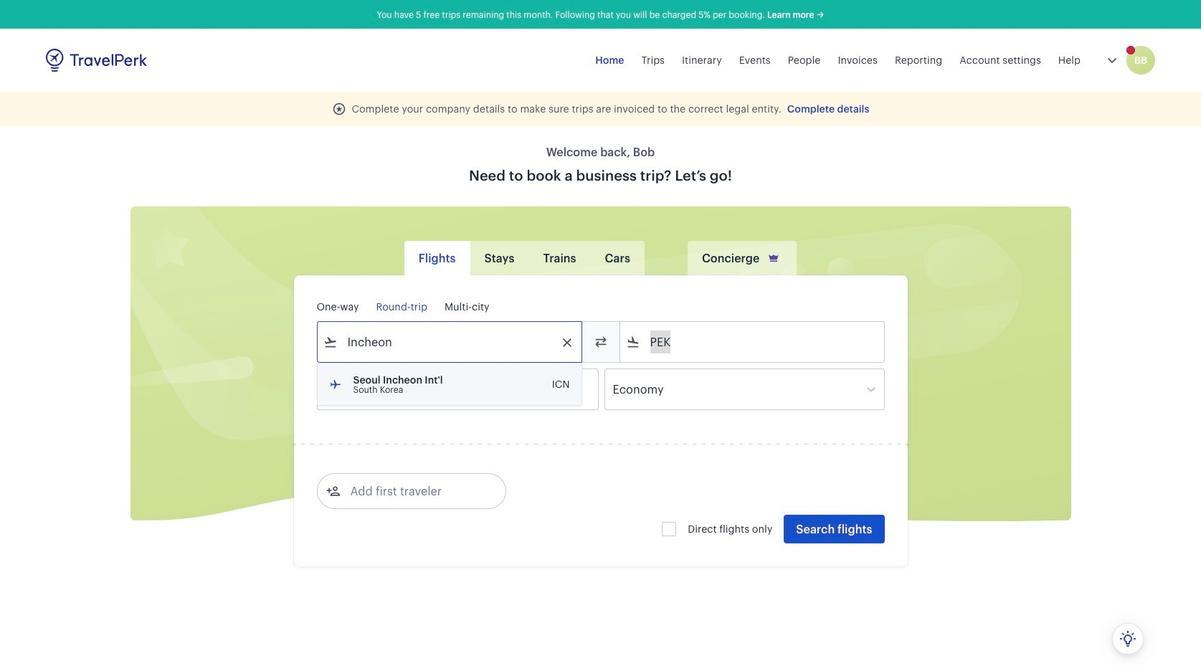 Task type: locate. For each thing, give the bounding box(es) containing it.
Depart text field
[[338, 369, 412, 410]]

To search field
[[640, 331, 865, 354]]



Task type: describe. For each thing, give the bounding box(es) containing it.
From search field
[[338, 331, 563, 354]]

Add first traveler search field
[[340, 480, 490, 503]]

Return text field
[[423, 369, 497, 410]]



